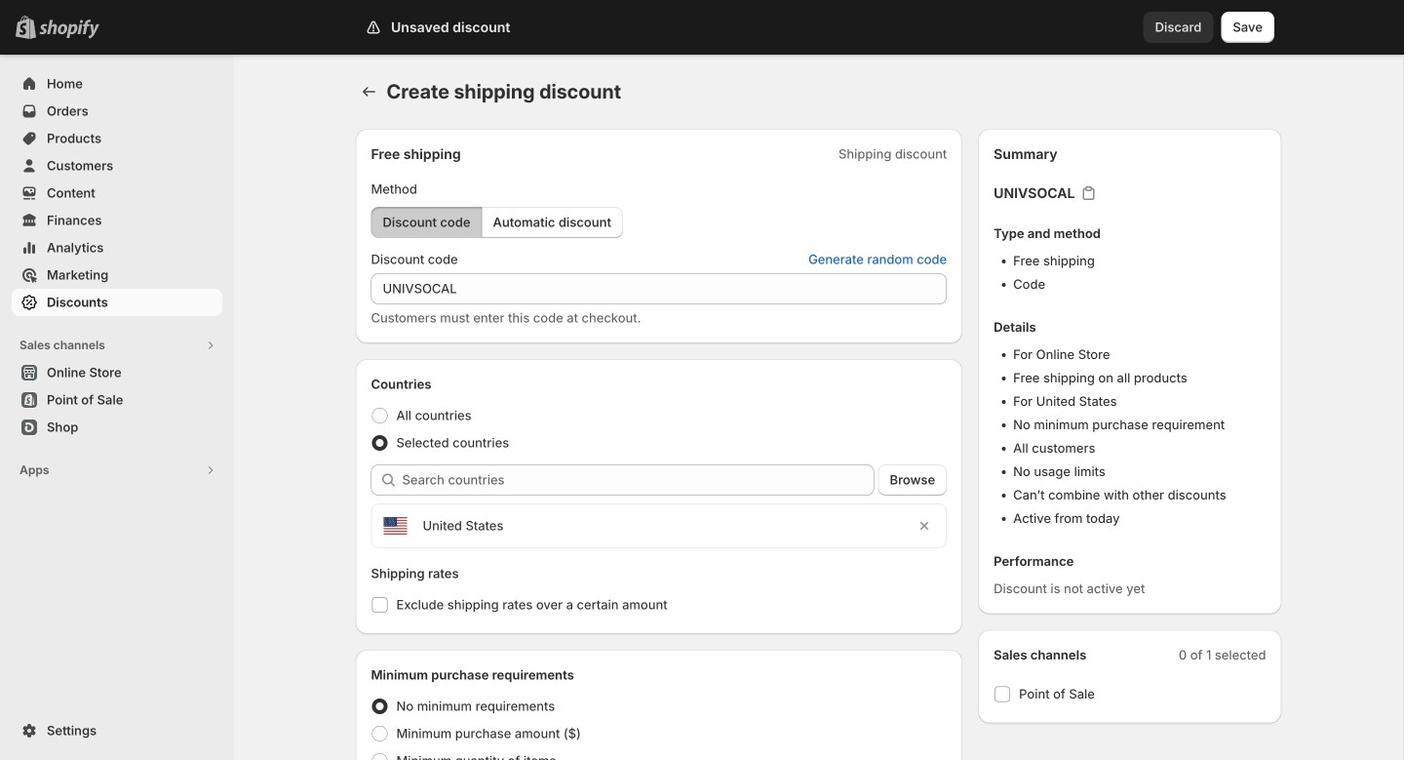 Task type: describe. For each thing, give the bounding box(es) containing it.
Search countries text field
[[402, 464, 875, 496]]



Task type: locate. For each thing, give the bounding box(es) containing it.
shopify image
[[39, 19, 100, 39]]

None text field
[[371, 273, 948, 304]]



Task type: vqa. For each thing, say whether or not it's contained in the screenshot.
Shopify image
yes



